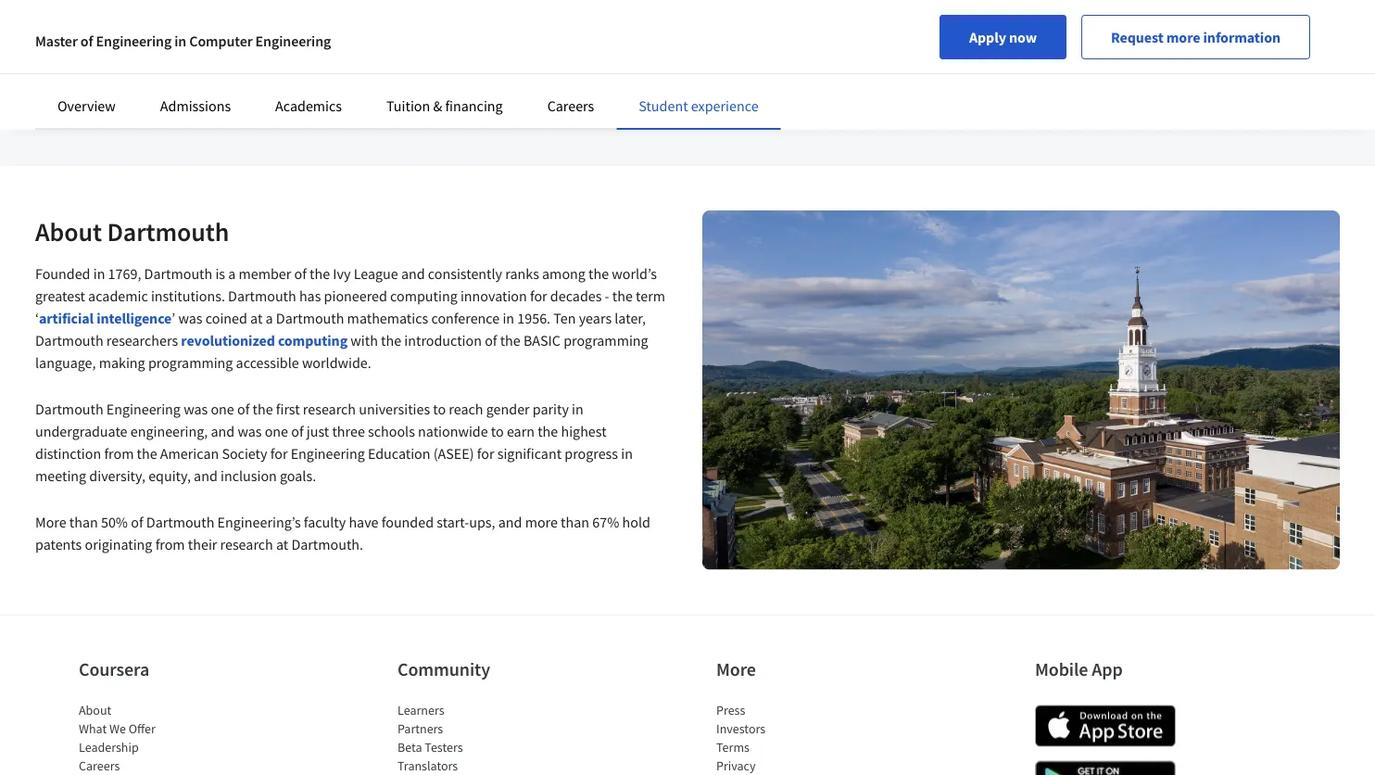 Task type: describe. For each thing, give the bounding box(es) containing it.
'
[[172, 309, 175, 328]]

computing inside the "founded in 1769, dartmouth is a member of the ivy league and consistently ranks among the world's greatest academic institutions. dartmouth has pioneered computing innovation for decades - the term '"
[[390, 287, 458, 306]]

list for coursera
[[79, 700, 236, 775]]

about dartmouth
[[35, 215, 229, 248]]

start-
[[437, 513, 469, 532]]

faculty
[[304, 513, 346, 532]]

admissions
[[160, 96, 231, 115]]

partners link
[[398, 720, 443, 736]]

revolutionized computing link
[[181, 332, 348, 350]]

1 vertical spatial careers link
[[79, 757, 120, 774]]

investors link
[[717, 720, 766, 736]]

tuition & financing link
[[387, 96, 503, 115]]

student experience link
[[639, 96, 759, 115]]

years
[[579, 309, 612, 328]]

more than 50% of dartmouth engineering's faculty have founded start-ups, and more than 67% hold patents originating from their research at dartmouth.
[[35, 513, 651, 554]]

undergraduate
[[35, 422, 127, 441]]

dartmouth inside dartmouth engineering was one of the first research universities to reach gender parity in undergraduate engineering, and was one of just three schools nationwide to earn the highest distinction from the american society for engineering education (asee) for significant progress in meeting diversity, equity, and inclusion goals.
[[35, 400, 103, 419]]

decades
[[551, 287, 602, 306]]

1 vertical spatial was
[[184, 400, 208, 419]]

ranks
[[506, 265, 540, 283]]

1 horizontal spatial to
[[491, 422, 504, 441]]

making
[[99, 354, 145, 372]]

dartmouth inside more than 50% of dartmouth engineering's faculty have founded start-ups, and more than 67% hold patents originating from their research at dartmouth.
[[146, 513, 215, 532]]

learners partners beta testers translators
[[398, 701, 463, 774]]

the down mathematics
[[381, 332, 402, 350]]

engineering,
[[130, 422, 208, 441]]

has
[[299, 287, 321, 306]]

dartmouth.
[[292, 536, 363, 554]]

basic
[[524, 332, 561, 350]]

and inside more than 50% of dartmouth engineering's faculty have founded start-ups, and more than 67% hold patents originating from their research at dartmouth.
[[499, 513, 522, 532]]

academic
[[88, 287, 148, 306]]

area
[[394, 49, 419, 66]]

member
[[239, 265, 291, 283]]

more for more
[[717, 657, 756, 680]]

2 vertical spatial was
[[238, 422, 262, 441]]

at inside "' was coined at a dartmouth mathematics conference in 1956. ten years later, dartmouth researchers"
[[250, 309, 263, 328]]

learners link
[[398, 701, 445, 718]]

significant
[[498, 445, 562, 463]]

in inside the "founded in 1769, dartmouth is a member of the ivy league and consistently ranks among the world's greatest academic institutions. dartmouth has pioneered computing innovation for decades - the term '"
[[93, 265, 105, 283]]

conference
[[432, 309, 500, 328]]

for inside the "founded in 1769, dartmouth is a member of the ivy league and consistently ranks among the world's greatest academic institutions. dartmouth has pioneered computing innovation for decades - the term '"
[[530, 287, 548, 306]]

and down american
[[194, 467, 218, 485]]

and up society
[[211, 422, 235, 441]]

coursera
[[79, 657, 149, 680]]

offer
[[129, 720, 156, 736]]

at inside more than 50% of dartmouth engineering's faculty have founded start-ups, and more than 67% hold patents originating from their research at dartmouth.
[[276, 536, 289, 554]]

master
[[35, 32, 78, 50]]

patents
[[35, 536, 82, 554]]

the left "ivy"
[[310, 265, 330, 283]]

dartmouth up institutions.
[[144, 265, 213, 283]]

terms
[[717, 738, 750, 755]]

from inside more than 50% of dartmouth engineering's faculty have founded start-ups, and more than 67% hold patents originating from their research at dartmouth.
[[155, 536, 185, 554]]

have
[[349, 513, 379, 532]]

community
[[398, 657, 490, 680]]

a inside "' was coined at a dartmouth mathematics conference in 1956. ten years later, dartmouth researchers"
[[266, 309, 273, 328]]

1 horizontal spatial for
[[477, 445, 495, 463]]

the down parity
[[538, 422, 558, 441]]

professor inside associate professor of engineering; program area lead: electrical and computer engineering
[[207, 49, 258, 66]]

engineering up "academics"
[[256, 32, 331, 50]]

universities
[[359, 400, 430, 419]]

from inside dartmouth engineering was one of the first research universities to reach gender parity in undergraduate engineering, and was one of just three schools nationwide to earn the highest distinction from the american society for engineering education (asee) for significant progress in meeting diversity, equity, and inclusion goals.
[[104, 445, 134, 463]]

was inside "' was coined at a dartmouth mathematics conference in 1956. ten years later, dartmouth researchers"
[[178, 309, 203, 328]]

ivy
[[333, 265, 351, 283]]

student
[[639, 96, 688, 115]]

education
[[368, 445, 431, 463]]

app
[[1092, 657, 1123, 680]]

associate professor of engineering; program area lead: electrical and computer engineering
[[153, 49, 419, 84]]

accessible
[[236, 354, 299, 372]]

researchers
[[106, 332, 178, 350]]

press
[[717, 701, 746, 718]]

what we offer link
[[79, 720, 156, 736]]

0 vertical spatial programming
[[564, 332, 649, 350]]

of left "just"
[[291, 422, 304, 441]]

peter chin
[[1043, 20, 1108, 39]]

distinction
[[35, 445, 101, 463]]

2 professor from the left
[[1043, 49, 1094, 66]]

computer inside associate professor of engineering; program area lead: electrical and computer engineering
[[261, 68, 316, 84]]

'
[[35, 309, 39, 328]]

founded in 1769, dartmouth is a member of the ivy league and consistently ranks among the world's greatest academic institutions. dartmouth has pioneered computing innovation for decades - the term '
[[35, 265, 666, 328]]

lead:
[[153, 68, 182, 84]]

about what we offer leadership careers
[[79, 701, 156, 774]]

1769,
[[108, 265, 141, 283]]

0 vertical spatial careers link
[[548, 96, 595, 115]]

research inside more than 50% of dartmouth engineering's faculty have founded start-ups, and more than 67% hold patents originating from their research at dartmouth.
[[220, 536, 273, 554]]

artificial intelligence
[[39, 309, 172, 328]]

nationwide
[[418, 422, 488, 441]]

apply now button
[[940, 15, 1067, 59]]

term
[[636, 287, 666, 306]]

of right master
[[81, 32, 93, 50]]

terms link
[[717, 738, 750, 755]]

goals.
[[280, 467, 316, 485]]

testers
[[425, 738, 463, 755]]

request more information button
[[1082, 15, 1311, 59]]

electrical
[[185, 68, 235, 84]]

artificial intelligence link
[[39, 309, 172, 328]]

apply
[[970, 28, 1007, 46]]

m.
[[181, 20, 196, 39]]

request
[[1112, 28, 1164, 46]]

worldwide.
[[302, 354, 372, 372]]

list for more
[[717, 700, 874, 775]]

0 horizontal spatial programming
[[148, 354, 233, 372]]

press link
[[717, 701, 746, 718]]

three
[[332, 422, 365, 441]]

the up -
[[589, 265, 609, 283]]

engineering inside associate professor of engineering; program area lead: electrical and computer engineering
[[318, 68, 383, 84]]

originating
[[85, 536, 152, 554]]

beta
[[398, 738, 422, 755]]

earn
[[507, 422, 535, 441]]

professor of engineering
[[1043, 49, 1175, 66]]

mobile
[[1036, 657, 1089, 680]]

of down chin
[[1097, 49, 1108, 66]]

just
[[307, 422, 329, 441]]



Task type: locate. For each thing, give the bounding box(es) containing it.
3 list from the left
[[717, 700, 874, 775]]

0 vertical spatial careers
[[548, 96, 595, 115]]

about up founded
[[35, 215, 102, 248]]

the left 'basic'
[[500, 332, 521, 350]]

privacy
[[717, 757, 756, 774]]

careers inside the 'about what we offer leadership careers'
[[79, 757, 120, 774]]

a up revolutionized computing
[[266, 309, 273, 328]]

engineering up engineering,
[[106, 400, 181, 419]]

1 horizontal spatial one
[[265, 422, 288, 441]]

meeting
[[35, 467, 86, 485]]

list for community
[[398, 700, 555, 775]]

1 horizontal spatial than
[[561, 513, 590, 532]]

engineering down program
[[318, 68, 383, 84]]

download on the app store image
[[1036, 705, 1177, 747]]

1 vertical spatial more
[[717, 657, 756, 680]]

investors
[[717, 720, 766, 736]]

dartmouth down artificial
[[35, 332, 103, 350]]

0 horizontal spatial than
[[69, 513, 98, 532]]

0 horizontal spatial computing
[[278, 332, 348, 350]]

hold
[[623, 513, 651, 532]]

programming
[[564, 332, 649, 350], [148, 354, 233, 372]]

computer down the engineering; at the left top of the page
[[261, 68, 316, 84]]

research up "just"
[[303, 400, 356, 419]]

kofi
[[153, 20, 178, 39]]

one
[[211, 400, 234, 419], [265, 422, 288, 441]]

professor down peter chin
[[1043, 49, 1094, 66]]

1 horizontal spatial computer
[[261, 68, 316, 84]]

more right request
[[1167, 28, 1201, 46]]

peter chin image
[[925, 18, 1028, 121]]

apply now
[[970, 28, 1038, 46]]

1 vertical spatial at
[[276, 536, 289, 554]]

league
[[354, 265, 398, 283]]

to
[[433, 400, 446, 419], [491, 422, 504, 441]]

eugene santos, jr. image
[[480, 18, 583, 121]]

first
[[276, 400, 300, 419]]

get it on google play image
[[1036, 761, 1177, 775]]

1 horizontal spatial list
[[398, 700, 555, 775]]

2 horizontal spatial for
[[530, 287, 548, 306]]

academics
[[275, 96, 342, 115]]

gender
[[487, 400, 530, 419]]

careers
[[548, 96, 595, 115], [79, 757, 120, 774]]

press investors terms privacy
[[717, 701, 766, 774]]

2 horizontal spatial list
[[717, 700, 874, 775]]

overview
[[57, 96, 116, 115]]

about inside the 'about what we offer leadership careers'
[[79, 701, 112, 718]]

0 horizontal spatial more
[[35, 513, 66, 532]]

1 vertical spatial computer
[[261, 68, 316, 84]]

careers left student
[[548, 96, 595, 115]]

and inside associate professor of engineering; program area lead: electrical and computer engineering
[[238, 68, 259, 84]]

inclusion
[[221, 467, 277, 485]]

chin
[[1079, 20, 1108, 39]]

dartmouth up 1769,
[[107, 215, 229, 248]]

about for about dartmouth
[[35, 215, 102, 248]]

more right ups,
[[525, 513, 558, 532]]

research inside dartmouth engineering was one of the first research universities to reach gender parity in undergraduate engineering, and was one of just three schools nationwide to earn the highest distinction from the american society for engineering education (asee) for significant progress in meeting diversity, equity, and inclusion goals.
[[303, 400, 356, 419]]

from up "diversity,"
[[104, 445, 134, 463]]

1 horizontal spatial computing
[[390, 287, 458, 306]]

0 vertical spatial was
[[178, 309, 203, 328]]

careers link down leadership link
[[79, 757, 120, 774]]

kofi m. odame image
[[35, 18, 138, 121]]

list containing about
[[79, 700, 236, 775]]

1 list from the left
[[79, 700, 236, 775]]

of down conference
[[485, 332, 497, 350]]

1 vertical spatial computing
[[278, 332, 348, 350]]

revolutionized computing
[[181, 332, 348, 350]]

of inside more than 50% of dartmouth engineering's faculty have founded start-ups, and more than 67% hold patents originating from their research at dartmouth.
[[131, 513, 143, 532]]

highest
[[561, 422, 607, 441]]

master of engineering in computer engineering
[[35, 32, 331, 50]]

1 horizontal spatial a
[[266, 309, 273, 328]]

of right 50%
[[131, 513, 143, 532]]

0 horizontal spatial from
[[104, 445, 134, 463]]

founded
[[382, 513, 434, 532]]

engineering up lead:
[[96, 32, 172, 50]]

what
[[79, 720, 107, 736]]

their
[[188, 536, 217, 554]]

0 horizontal spatial research
[[220, 536, 273, 554]]

the right -
[[613, 287, 633, 306]]

for right (asee)
[[477, 445, 495, 463]]

1 than from the left
[[69, 513, 98, 532]]

in inside "' was coined at a dartmouth mathematics conference in 1956. ten years later, dartmouth researchers"
[[503, 309, 515, 328]]

1 vertical spatial from
[[155, 536, 185, 554]]

introduction
[[405, 332, 482, 350]]

language,
[[35, 354, 96, 372]]

1 professor from the left
[[207, 49, 258, 66]]

0 vertical spatial from
[[104, 445, 134, 463]]

0 vertical spatial about
[[35, 215, 102, 248]]

professor up electrical
[[207, 49, 258, 66]]

0 horizontal spatial for
[[270, 445, 288, 463]]

engineering down "just"
[[291, 445, 365, 463]]

programming down years
[[564, 332, 649, 350]]

to up nationwide
[[433, 400, 446, 419]]

equity,
[[148, 467, 191, 485]]

1 horizontal spatial more
[[717, 657, 756, 680]]

1 horizontal spatial research
[[303, 400, 356, 419]]

1 vertical spatial about
[[79, 701, 112, 718]]

a right is
[[228, 265, 236, 283]]

1 vertical spatial a
[[266, 309, 273, 328]]

1 vertical spatial more
[[525, 513, 558, 532]]

' was coined at a dartmouth mathematics conference in 1956. ten years later, dartmouth researchers
[[35, 309, 646, 350]]

1 horizontal spatial from
[[155, 536, 185, 554]]

dartmouth down member
[[228, 287, 296, 306]]

professor
[[207, 49, 258, 66], [1043, 49, 1094, 66]]

computer up electrical
[[189, 32, 253, 50]]

of inside the "founded in 1769, dartmouth is a member of the ivy league and consistently ranks among the world's greatest academic institutions. dartmouth has pioneered computing innovation for decades - the term '"
[[294, 265, 307, 283]]

about link
[[79, 701, 112, 718]]

than
[[69, 513, 98, 532], [561, 513, 590, 532]]

2 list from the left
[[398, 700, 555, 775]]

diversity,
[[89, 467, 146, 485]]

partners
[[398, 720, 443, 736]]

careers down leadership link
[[79, 757, 120, 774]]

list containing learners
[[398, 700, 555, 775]]

0 vertical spatial more
[[1167, 28, 1201, 46]]

1 vertical spatial research
[[220, 536, 273, 554]]

more
[[35, 513, 66, 532], [717, 657, 756, 680]]

privacy link
[[717, 757, 756, 774]]

to left earn
[[491, 422, 504, 441]]

0 horizontal spatial professor
[[207, 49, 258, 66]]

1956.
[[518, 309, 551, 328]]

more inside more than 50% of dartmouth engineering's faculty have founded start-ups, and more than 67% hold patents originating from their research at dartmouth.
[[35, 513, 66, 532]]

careers link left student
[[548, 96, 595, 115]]

more up press link
[[717, 657, 756, 680]]

than left 50%
[[69, 513, 98, 532]]

progress
[[565, 445, 618, 463]]

0 vertical spatial to
[[433, 400, 446, 419]]

associate
[[153, 49, 204, 66]]

1 horizontal spatial professor
[[1043, 49, 1094, 66]]

was right ''' at the top left of page
[[178, 309, 203, 328]]

intelligence
[[97, 309, 172, 328]]

for up goals.
[[270, 445, 288, 463]]

than left "67%"
[[561, 513, 590, 532]]

research down engineering's
[[220, 536, 273, 554]]

more up the patents
[[35, 513, 66, 532]]

of up society
[[237, 400, 250, 419]]

list containing press
[[717, 700, 874, 775]]

2 than from the left
[[561, 513, 590, 532]]

innovation
[[461, 287, 527, 306]]

0 horizontal spatial to
[[433, 400, 446, 419]]

the down engineering,
[[137, 445, 157, 463]]

&
[[433, 96, 442, 115]]

ups,
[[469, 513, 496, 532]]

student experience
[[639, 96, 759, 115]]

0 vertical spatial one
[[211, 400, 234, 419]]

for
[[530, 287, 548, 306], [270, 445, 288, 463], [477, 445, 495, 463]]

0 horizontal spatial more
[[525, 513, 558, 532]]

one up society
[[211, 400, 234, 419]]

1 vertical spatial programming
[[148, 354, 233, 372]]

programming down revolutionized in the top of the page
[[148, 354, 233, 372]]

of inside "with the introduction of the basic programming language, making programming accessible worldwide."
[[485, 332, 497, 350]]

0 horizontal spatial computer
[[189, 32, 253, 50]]

of left the engineering; at the left top of the page
[[261, 49, 272, 66]]

of up has on the top left of page
[[294, 265, 307, 283]]

1 vertical spatial one
[[265, 422, 288, 441]]

-
[[605, 287, 610, 306]]

more inside button
[[1167, 28, 1201, 46]]

at down engineering's
[[276, 536, 289, 554]]

and inside the "founded in 1769, dartmouth is a member of the ivy league and consistently ranks among the world's greatest academic institutions. dartmouth has pioneered computing innovation for decades - the term '"
[[401, 265, 425, 283]]

consistently
[[428, 265, 503, 283]]

society
[[222, 445, 267, 463]]

67%
[[593, 513, 620, 532]]

tuition & financing
[[387, 96, 503, 115]]

computing up mathematics
[[390, 287, 458, 306]]

0 horizontal spatial careers
[[79, 757, 120, 774]]

0 vertical spatial research
[[303, 400, 356, 419]]

learners
[[398, 701, 445, 718]]

leadership link
[[79, 738, 139, 755]]

engineering's
[[218, 513, 301, 532]]

the
[[310, 265, 330, 283], [589, 265, 609, 283], [613, 287, 633, 306], [381, 332, 402, 350], [500, 332, 521, 350], [253, 400, 273, 419], [538, 422, 558, 441], [137, 445, 157, 463]]

dartmouth engineering was one of the first research universities to reach gender parity in undergraduate engineering, and was one of just three schools nationwide to earn the highest distinction from the american society for engineering education (asee) for significant progress in meeting diversity, equity, and inclusion goals.
[[35, 400, 633, 485]]

one down the first
[[265, 422, 288, 441]]

1 vertical spatial to
[[491, 422, 504, 441]]

0 horizontal spatial at
[[250, 309, 263, 328]]

of inside associate professor of engineering; program area lead: electrical and computer engineering
[[261, 49, 272, 66]]

careers link
[[548, 96, 595, 115], [79, 757, 120, 774]]

request more information
[[1112, 28, 1281, 46]]

admissions link
[[160, 96, 231, 115]]

we
[[109, 720, 126, 736]]

was up society
[[238, 422, 262, 441]]

experience
[[691, 96, 759, 115]]

for up 1956.
[[530, 287, 548, 306]]

a inside the "founded in 1769, dartmouth is a member of the ivy league and consistently ranks among the world's greatest academic institutions. dartmouth has pioneered computing innovation for decades - the term '"
[[228, 265, 236, 283]]

engineering down request
[[1110, 49, 1175, 66]]

and right electrical
[[238, 68, 259, 84]]

0 vertical spatial at
[[250, 309, 263, 328]]

engineering;
[[274, 49, 342, 66]]

more inside more than 50% of dartmouth engineering's faculty have founded start-ups, and more than 67% hold patents originating from their research at dartmouth.
[[525, 513, 558, 532]]

later,
[[615, 309, 646, 328]]

1 vertical spatial careers
[[79, 757, 120, 774]]

1 horizontal spatial careers
[[548, 96, 595, 115]]

1 horizontal spatial more
[[1167, 28, 1201, 46]]

information
[[1204, 28, 1281, 46]]

0 horizontal spatial careers link
[[79, 757, 120, 774]]

and
[[238, 68, 259, 84], [401, 265, 425, 283], [211, 422, 235, 441], [194, 467, 218, 485], [499, 513, 522, 532]]

computing up worldwide.
[[278, 332, 348, 350]]

and right league
[[401, 265, 425, 283]]

0 horizontal spatial one
[[211, 400, 234, 419]]

the left the first
[[253, 400, 273, 419]]

founded
[[35, 265, 90, 283]]

and right ups,
[[499, 513, 522, 532]]

0 horizontal spatial a
[[228, 265, 236, 283]]

translators link
[[398, 757, 458, 774]]

list
[[79, 700, 236, 775], [398, 700, 555, 775], [717, 700, 874, 775]]

dartmouth up their
[[146, 513, 215, 532]]

0 horizontal spatial list
[[79, 700, 236, 775]]

computer
[[189, 32, 253, 50], [261, 68, 316, 84]]

(asee)
[[434, 445, 474, 463]]

0 vertical spatial computing
[[390, 287, 458, 306]]

now
[[1010, 28, 1038, 46]]

from left their
[[155, 536, 185, 554]]

0 vertical spatial computer
[[189, 32, 253, 50]]

more for more than 50% of dartmouth engineering's faculty have founded start-ups, and more than 67% hold patents originating from their research at dartmouth.
[[35, 513, 66, 532]]

1 horizontal spatial careers link
[[548, 96, 595, 115]]

about up 'what'
[[79, 701, 112, 718]]

0 vertical spatial more
[[35, 513, 66, 532]]

0 vertical spatial a
[[228, 265, 236, 283]]

a
[[228, 265, 236, 283], [266, 309, 273, 328]]

about for about what we offer leadership careers
[[79, 701, 112, 718]]

dartmouth up undergraduate
[[35, 400, 103, 419]]

1 horizontal spatial programming
[[564, 332, 649, 350]]

at up revolutionized computing
[[250, 309, 263, 328]]

among
[[542, 265, 586, 283]]

was up engineering,
[[184, 400, 208, 419]]

program
[[345, 49, 392, 66]]

dartmouth down has on the top left of page
[[276, 309, 344, 328]]

1 horizontal spatial at
[[276, 536, 289, 554]]



Task type: vqa. For each thing, say whether or not it's contained in the screenshot.
years
yes



